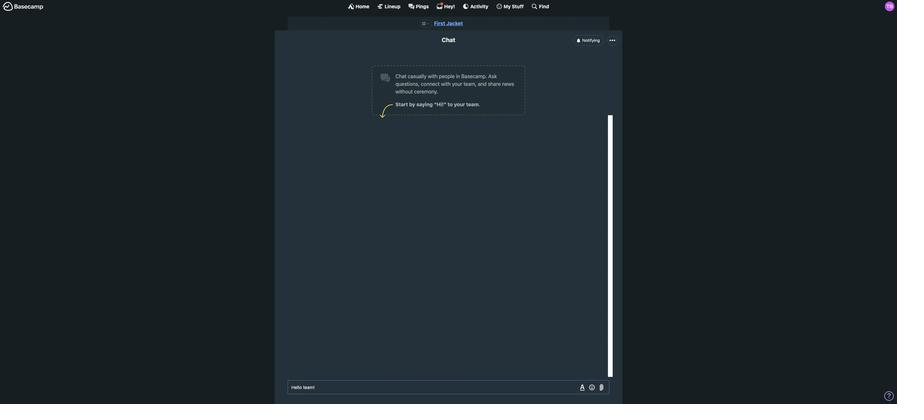 Task type: locate. For each thing, give the bounding box(es) containing it.
lineup
[[385, 3, 401, 9]]

chat up questions,
[[396, 74, 407, 79]]

0 vertical spatial chat
[[442, 36, 456, 44]]

your
[[452, 81, 463, 87], [454, 102, 465, 108]]

without
[[396, 89, 413, 95]]

1 horizontal spatial chat
[[442, 36, 456, 44]]

1 vertical spatial chat
[[396, 74, 407, 79]]

1 horizontal spatial with
[[441, 81, 451, 87]]

hello
[[292, 385, 302, 391]]

by
[[410, 102, 416, 108]]

first
[[434, 20, 446, 26]]

start
[[396, 102, 408, 108]]

chat inside chat casually with people in basecamp. ask questions, connect with your team, and share news without ceremony.
[[396, 74, 407, 79]]

0 vertical spatial with
[[428, 74, 438, 79]]

pings
[[416, 3, 429, 9]]

my
[[504, 3, 511, 9]]

Hello team! text field
[[288, 381, 610, 395]]

chat
[[442, 36, 456, 44], [396, 74, 407, 79]]

people
[[439, 74, 455, 79]]

activity link
[[463, 3, 489, 10]]

share
[[488, 81, 501, 87]]

0 horizontal spatial with
[[428, 74, 438, 79]]

hey!
[[445, 3, 455, 9]]

1 vertical spatial with
[[441, 81, 451, 87]]

news
[[502, 81, 515, 87]]

0 horizontal spatial chat
[[396, 74, 407, 79]]

with
[[428, 74, 438, 79], [441, 81, 451, 87]]

with up connect
[[428, 74, 438, 79]]

chat down first jacket link
[[442, 36, 456, 44]]

"hi!"
[[434, 102, 447, 108]]

home
[[356, 3, 370, 9]]

my stuff button
[[496, 3, 524, 10]]

your down in
[[452, 81, 463, 87]]

your right the to at the top of the page
[[454, 102, 465, 108]]

with down people
[[441, 81, 451, 87]]

first jacket
[[434, 20, 463, 26]]

team
[[467, 102, 479, 108]]

start by saying "hi!" to your team .
[[396, 102, 481, 108]]

questions,
[[396, 81, 420, 87]]

0 vertical spatial your
[[452, 81, 463, 87]]

switch accounts image
[[3, 2, 43, 12]]

first jacket link
[[434, 20, 463, 26]]

pings button
[[408, 3, 429, 10]]

connect
[[421, 81, 440, 87]]

casually
[[408, 74, 427, 79]]

home link
[[348, 3, 370, 10]]

hey! button
[[437, 2, 455, 10]]

notifying
[[583, 38, 600, 43]]



Task type: describe. For each thing, give the bounding box(es) containing it.
main element
[[0, 0, 898, 12]]

chat for chat
[[442, 36, 456, 44]]

chat casually with people in basecamp. ask questions, connect with your team, and share news without ceremony.
[[396, 74, 515, 95]]

team,
[[464, 81, 477, 87]]

tyler black image
[[886, 2, 895, 11]]

jacket
[[447, 20, 463, 26]]

find
[[539, 3, 550, 9]]

in
[[456, 74, 460, 79]]

to
[[448, 102, 453, 108]]

team!
[[303, 385, 315, 391]]

activity
[[471, 3, 489, 9]]

ask
[[489, 74, 497, 79]]

find button
[[532, 3, 550, 10]]

your inside chat casually with people in basecamp. ask questions, connect with your team, and share news without ceremony.
[[452, 81, 463, 87]]

and
[[478, 81, 487, 87]]

saying
[[417, 102, 433, 108]]

basecamp.
[[462, 74, 487, 79]]

lineup link
[[377, 3, 401, 10]]

ceremony.
[[414, 89, 438, 95]]

notifying link
[[573, 35, 605, 46]]

chat for chat casually with people in basecamp. ask questions, connect with your team, and share news without ceremony.
[[396, 74, 407, 79]]

hello team!
[[292, 385, 315, 391]]

1 vertical spatial your
[[454, 102, 465, 108]]

.
[[479, 102, 481, 108]]

stuff
[[512, 3, 524, 9]]

my stuff
[[504, 3, 524, 9]]



Task type: vqa. For each thing, say whether or not it's contained in the screenshot.
1 this
no



